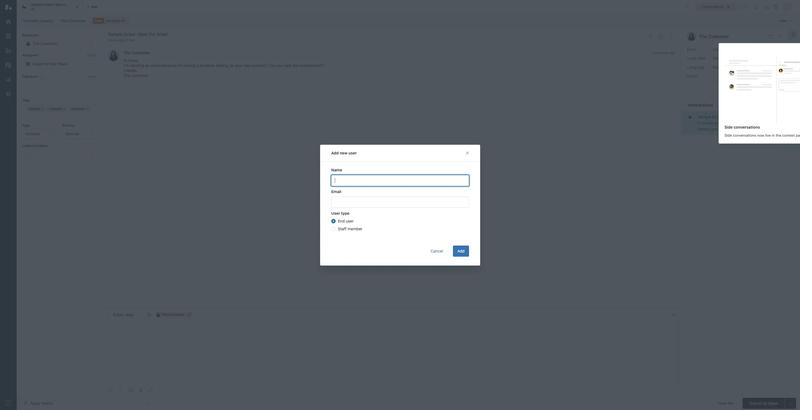 Task type: locate. For each thing, give the bounding box(es) containing it.
1 vertical spatial user
[[346, 219, 354, 223]]

1 horizontal spatial problem
[[200, 63, 215, 68]]

1 vertical spatial problem
[[34, 144, 48, 148]]

insert emojis image
[[128, 388, 133, 392]]

0 horizontal spatial the
[[65, 3, 70, 7]]

interactions
[[688, 102, 713, 107]]

i'm left "having"
[[177, 63, 183, 68]]

1 horizontal spatial the
[[735, 114, 740, 119]]

0 vertical spatial open
[[94, 19, 103, 23]]

email
[[687, 47, 697, 52], [331, 189, 341, 194]]

the customer up fri,
[[699, 34, 729, 39]]

add inside button
[[457, 249, 465, 253]]

take it button
[[87, 53, 97, 58]]

the for sample ticket: meet the ticket 6 minutes ago status open
[[735, 114, 740, 119]]

(united
[[727, 65, 741, 69]]

customer@example.com
[[713, 47, 758, 52]]

2 horizontal spatial ticket
[[742, 114, 751, 119]]

the
[[60, 18, 67, 23], [699, 34, 707, 39], [123, 50, 131, 55], [123, 73, 130, 78], [161, 313, 168, 317]]

1 horizontal spatial 6
[[698, 121, 700, 125]]

ticket:
[[44, 3, 55, 7], [712, 114, 723, 119]]

pan
[[796, 133, 800, 137]]

6 minutes ago
[[653, 51, 676, 55]]

0 vertical spatial sample
[[31, 3, 43, 7]]

name
[[331, 167, 342, 172]]

0 vertical spatial side
[[725, 125, 733, 129]]

the right in
[[776, 133, 781, 137]]

1 horizontal spatial sample
[[698, 114, 711, 119]]

1 horizontal spatial new
[[340, 151, 347, 155]]

0 vertical spatial add
[[331, 151, 339, 155]]

english
[[713, 65, 726, 69]]

the inside sample ticket: meet the ticket 6 minutes ago status open
[[735, 114, 740, 119]]

the customer up there, on the left of the page
[[123, 50, 150, 55]]

close image
[[74, 4, 80, 10]]

zendesk products image
[[765, 5, 769, 9]]

type
[[341, 211, 349, 216]]

0 vertical spatial meet
[[55, 3, 64, 7]]

sample up 6 minutes ago text box
[[698, 114, 711, 119]]

normal
[[66, 131, 79, 136]]

customer
[[68, 18, 86, 23], [708, 34, 729, 39], [132, 50, 150, 55], [131, 73, 149, 78], [169, 313, 185, 317]]

customer down close image
[[68, 18, 86, 23]]

1 horizontal spatial open
[[710, 127, 718, 131]]

meet inside sample ticket: meet the ticket #1
[[55, 3, 64, 7]]

conversations for side conversations now live in the context pan
[[733, 133, 757, 137]]

user
[[348, 151, 357, 155], [346, 219, 354, 223]]

can
[[269, 63, 276, 68]]

0 horizontal spatial open
[[94, 19, 103, 23]]

minutes down events image
[[657, 51, 669, 55]]

1 vertical spatial ago
[[714, 121, 720, 125]]

via sample ticket
[[108, 38, 135, 42]]

customer down sending
[[131, 73, 149, 78]]

0 vertical spatial ago
[[670, 51, 676, 55]]

open
[[94, 19, 103, 23], [710, 127, 718, 131], [768, 401, 778, 406]]

1 horizontal spatial meet
[[725, 114, 734, 119]]

tab
[[17, 0, 83, 14]]

ticket: inside sample ticket: meet the ticket #1
[[44, 3, 55, 7]]

sample inside sample ticket: meet the ticket 6 minutes ago status open
[[698, 114, 711, 119]]

the for sample ticket: meet the ticket #1
[[65, 3, 70, 7]]

ago
[[670, 51, 676, 55], [714, 121, 720, 125]]

0 horizontal spatial add
[[331, 151, 339, 155]]

side right 6 minutes ago text box
[[725, 125, 733, 129]]

english (united states)
[[713, 65, 755, 69]]

sample up #1
[[31, 3, 43, 7]]

2 horizontal spatial open
[[768, 401, 778, 406]]

the left close image
[[65, 3, 70, 7]]

ticket inside sample ticket: meet the ticket #1
[[71, 3, 80, 7]]

1 horizontal spatial ticket:
[[712, 114, 723, 119]]

1 horizontal spatial ticket
[[126, 38, 135, 42]]

2 i'm from the left
[[177, 63, 183, 68]]

user type
[[331, 211, 349, 216]]

1 side from the top
[[725, 125, 733, 129]]

add up "name"
[[331, 151, 339, 155]]

2 vertical spatial open
[[768, 401, 778, 406]]

1 vertical spatial new
[[340, 151, 347, 155]]

ticket: up 6 minutes ago text box
[[712, 114, 723, 119]]

email down "name"
[[331, 189, 341, 194]]

conversations up "now"
[[734, 125, 760, 129]]

2 vertical spatial the
[[776, 133, 781, 137]]

1 vertical spatial the
[[735, 114, 740, 119]]

1 vertical spatial sample
[[698, 114, 711, 119]]

minutes
[[657, 51, 669, 55], [701, 121, 714, 125]]

user image
[[687, 32, 696, 41]]

1 vertical spatial meet
[[725, 114, 734, 119]]

admin image
[[5, 90, 12, 98]]

ticket: up (create)
[[44, 3, 55, 7]]

add right cancel
[[457, 249, 465, 253]]

0 vertical spatial email
[[687, 47, 697, 52]]

2 horizontal spatial the
[[776, 133, 781, 137]]

1 vertical spatial open
[[710, 127, 718, 131]]

meet for sample ticket: meet the ticket #1
[[55, 3, 64, 7]]

0 vertical spatial user
[[348, 151, 357, 155]]

product.
[[252, 63, 267, 68]]

6 minutes ago text field
[[653, 51, 676, 55]]

draft mode image
[[108, 388, 113, 392]]

example (create) button
[[19, 17, 57, 25]]

conversations
[[702, 5, 724, 9]]

sample
[[31, 3, 43, 7], [698, 114, 711, 119]]

email up local
[[687, 47, 697, 52]]

the down sample ticket: meet the ticket #1
[[60, 18, 67, 23]]

the customer down close image
[[60, 18, 86, 23]]

0 vertical spatial minutes
[[657, 51, 669, 55]]

0 horizontal spatial i'm
[[123, 63, 129, 68]]

member
[[348, 226, 362, 231]]

0 horizontal spatial 6
[[653, 51, 656, 55]]

sample ticket: meet the ticket #1
[[31, 3, 80, 11]]

side conversations
[[725, 125, 760, 129]]

normal button
[[62, 130, 97, 138]]

add
[[331, 151, 339, 155], [457, 249, 465, 253]]

#1
[[31, 7, 35, 11]]

events image
[[659, 35, 663, 39]]

ticket inside sample ticket: meet the ticket 6 minutes ago status open
[[742, 114, 751, 119]]

1 vertical spatial add
[[457, 249, 465, 253]]

minutes inside sample ticket: meet the ticket 6 minutes ago status open
[[701, 121, 714, 125]]

side down sample ticket: meet the ticket 6 minutes ago status open
[[725, 133, 732, 137]]

1 vertical spatial conversations
[[733, 133, 757, 137]]

1 horizontal spatial i'm
[[177, 63, 183, 68]]

the right user icon at the top right
[[699, 34, 707, 39]]

customers image
[[5, 47, 12, 54]]

side conversations now live in the context pan
[[725, 133, 800, 137]]

1 vertical spatial email
[[331, 189, 341, 194]]

1 vertical spatial ticket:
[[712, 114, 723, 119]]

0 horizontal spatial ago
[[670, 51, 676, 55]]

sample for sample ticket: meet the ticket 6 minutes ago status open
[[698, 114, 711, 119]]

it
[[95, 53, 97, 57]]

0 vertical spatial conversations
[[734, 125, 760, 129]]

meet left close image
[[55, 3, 64, 7]]

incident
[[26, 131, 40, 136]]

language
[[687, 65, 705, 69]]

meet inside sample ticket: meet the ticket 6 minutes ago status open
[[725, 114, 734, 119]]

6
[[653, 51, 656, 55], [698, 121, 700, 125]]

(create)
[[39, 18, 53, 23]]

the inside sample ticket: meet the ticket #1
[[65, 3, 70, 7]]

ticket: inside sample ticket: meet the ticket 6 minutes ago status open
[[712, 114, 723, 119]]

side for side conversations now live in the context pan
[[725, 133, 732, 137]]

follow button
[[87, 74, 97, 79]]

submit as open
[[749, 401, 778, 406]]

priority
[[62, 123, 74, 127]]

views image
[[5, 33, 12, 40]]

2 vertical spatial ticket
[[742, 114, 751, 119]]

1 vertical spatial side
[[725, 133, 732, 137]]

cancel
[[431, 249, 443, 253]]

new up "name"
[[340, 151, 347, 155]]

the customer link down close image
[[57, 17, 89, 25]]

the down thanks,
[[123, 73, 130, 78]]

1 horizontal spatial ago
[[714, 121, 720, 125]]

open link
[[89, 17, 129, 25]]

an
[[145, 63, 150, 68]]

1 horizontal spatial add
[[457, 249, 465, 253]]

0 horizontal spatial ticket
[[71, 3, 80, 7]]

ago inside sample ticket: meet the ticket 6 minutes ago status open
[[714, 121, 720, 125]]

the customer link
[[57, 17, 89, 25], [123, 50, 150, 55]]

0 horizontal spatial minutes
[[657, 51, 669, 55]]

6 inside sample ticket: meet the ticket 6 minutes ago status open
[[698, 121, 700, 125]]

as
[[763, 401, 767, 406]]

type
[[22, 123, 30, 127]]

new
[[244, 63, 251, 68], [340, 151, 347, 155]]

1 vertical spatial 6
[[698, 121, 700, 125]]

0 horizontal spatial problem
[[34, 144, 48, 148]]

0 vertical spatial the
[[65, 3, 70, 7]]

0 vertical spatial problem
[[200, 63, 215, 68]]

1 horizontal spatial the customer link
[[123, 50, 150, 55]]

the customer
[[60, 18, 86, 23], [699, 34, 729, 39], [123, 50, 150, 55], [161, 313, 185, 317]]

the customer link up there, on the left of the page
[[123, 50, 150, 55]]

states)
[[742, 65, 755, 69]]

0 horizontal spatial meet
[[55, 3, 64, 7]]

linked
[[22, 144, 33, 148]]

new right your
[[244, 63, 251, 68]]

minutes up status
[[701, 121, 714, 125]]

1 vertical spatial minutes
[[701, 121, 714, 125]]

conversations down side conversations
[[733, 133, 757, 137]]

0 horizontal spatial new
[[244, 63, 251, 68]]

the up side conversations
[[735, 114, 740, 119]]

help
[[284, 63, 292, 68]]

6 minutes ago text field
[[698, 121, 720, 125]]

0 vertical spatial the customer link
[[57, 17, 89, 25]]

add attachment image
[[138, 388, 143, 392]]

i'm down the hi
[[123, 63, 129, 68]]

example
[[23, 18, 38, 23]]

1 horizontal spatial minutes
[[701, 121, 714, 125]]

new inside dialog
[[340, 151, 347, 155]]

me
[[293, 63, 298, 68]]

main element
[[0, 0, 17, 410]]

the
[[65, 3, 70, 7], [735, 114, 740, 119], [776, 133, 781, 137]]

follow
[[87, 74, 97, 79]]

customer inside secondary element
[[68, 18, 86, 23]]

15:42
[[720, 56, 730, 60]]

to
[[147, 312, 151, 317]]

sample inside sample ticket: meet the ticket #1
[[31, 3, 43, 7]]

0 horizontal spatial ticket:
[[44, 3, 55, 7]]

0 horizontal spatial the customer link
[[57, 17, 89, 25]]

0 horizontal spatial email
[[331, 189, 341, 194]]

organizations image
[[5, 61, 12, 69]]

problem right a
[[200, 63, 215, 68]]

2 side from the top
[[725, 133, 732, 137]]

0 vertical spatial ticket:
[[44, 3, 55, 7]]

meet up side conversations
[[725, 114, 734, 119]]

problem down incident popup button
[[34, 144, 48, 148]]

meet
[[55, 3, 64, 7], [725, 114, 734, 119]]

zendesk image
[[5, 399, 12, 407]]

conversations
[[734, 125, 760, 129], [733, 133, 757, 137]]

0 horizontal spatial sample
[[31, 3, 43, 7]]

ticket
[[71, 3, 80, 7], [126, 38, 135, 42], [742, 114, 751, 119]]

i'm
[[123, 63, 129, 68], [177, 63, 183, 68]]

0 vertical spatial new
[[244, 63, 251, 68]]

0 vertical spatial ticket
[[71, 3, 80, 7]]



Task type: describe. For each thing, give the bounding box(es) containing it.
ticket for sample ticket: meet the ticket 6 minutes ago status open
[[742, 114, 751, 119]]

cancel button
[[426, 246, 447, 257]]

the customer inside the customer link
[[60, 18, 86, 23]]

thanks,
[[123, 68, 138, 73]]

format text image
[[118, 388, 123, 392]]

hi
[[123, 58, 127, 63]]

ticket for sample ticket: meet the ticket #1
[[71, 3, 80, 7]]

the inside secondary element
[[60, 18, 67, 23]]

conversations for side conversations
[[734, 125, 760, 129]]

local time
[[687, 56, 706, 60]]

get help image
[[774, 4, 779, 9]]

the inside hi there, i'm sending an email because i'm having a problem setting up your new product. can you help me troubleshoot? thanks, the customer
[[123, 73, 130, 78]]

next
[[780, 19, 787, 23]]

Add user notes text field
[[713, 73, 780, 92]]

add link (cmd k) image
[[148, 388, 153, 392]]

customer@example.com image
[[156, 313, 160, 317]]

email inside add new user dialog
[[331, 189, 341, 194]]

hi there, i'm sending an email because i'm having a problem setting up your new product. can you help me troubleshoot? thanks, the customer
[[123, 58, 324, 78]]

time
[[698, 56, 706, 60]]

zendesk support image
[[5, 4, 12, 11]]

email
[[151, 63, 160, 68]]

ticket: for sample ticket: meet the ticket #1
[[44, 3, 55, 7]]

customer context image
[[791, 33, 796, 37]]

the up the hi
[[123, 50, 131, 55]]

fri,
[[713, 56, 719, 60]]

now
[[758, 133, 764, 137]]

view more details image
[[769, 34, 773, 39]]

1 horizontal spatial email
[[687, 47, 697, 52]]

add new user dialog
[[320, 145, 480, 266]]

next button
[[777, 16, 796, 25]]

notes
[[687, 74, 698, 78]]

Subject field
[[107, 31, 645, 38]]

1 i'm from the left
[[123, 63, 129, 68]]

tab containing sample ticket: meet the ticket
[[17, 0, 83, 14]]

there,
[[128, 58, 139, 63]]

new inside hi there, i'm sending an email because i'm having a problem setting up your new product. can you help me troubleshoot? thanks, the customer
[[244, 63, 251, 68]]

add new user
[[331, 151, 357, 155]]

reporting image
[[5, 76, 12, 83]]

cc button
[[671, 312, 677, 317]]

customer up there, on the left of the page
[[132, 50, 150, 55]]

a
[[197, 63, 199, 68]]

customer inside hi there, i'm sending an email because i'm having a problem setting up your new product. can you help me troubleshoot? thanks, the customer
[[131, 73, 149, 78]]

tabs tab list
[[17, 0, 680, 14]]

ticket: for sample ticket: meet the ticket 6 minutes ago status open
[[712, 114, 723, 119]]

example (create)
[[23, 18, 53, 23]]

status
[[698, 127, 709, 131]]

secondary element
[[17, 15, 800, 26]]

add for add
[[457, 249, 465, 253]]

sample ticket: meet the ticket 6 minutes ago status open
[[698, 114, 751, 131]]

customer up customer@example.com
[[708, 34, 729, 39]]

close modal image
[[465, 151, 470, 155]]

Name field
[[331, 175, 469, 186]]

staff
[[338, 226, 347, 231]]

staff member
[[338, 226, 362, 231]]

end user
[[338, 219, 354, 223]]

setting
[[216, 63, 228, 68]]

avatar image
[[108, 50, 119, 61]]

submit
[[749, 401, 762, 406]]

pst
[[731, 56, 738, 60]]

close image
[[778, 34, 782, 39]]

Email field
[[331, 197, 469, 208]]

take
[[87, 53, 94, 57]]

end
[[338, 219, 345, 223]]

take it
[[87, 53, 97, 57]]

meet for sample ticket: meet the ticket 6 minutes ago status open
[[725, 114, 734, 119]]

live
[[765, 133, 771, 137]]

your
[[235, 63, 243, 68]]

problem inside hi there, i'm sending an email because i'm having a problem setting up your new product. can you help me troubleshoot? thanks, the customer
[[200, 63, 215, 68]]

add for add new user
[[331, 151, 339, 155]]

local
[[687, 56, 697, 60]]

user
[[331, 211, 340, 216]]

up
[[229, 63, 234, 68]]

the customer right customer@example.com image
[[161, 313, 185, 317]]

open inside sample ticket: meet the ticket 6 minutes ago status open
[[710, 127, 718, 131]]

having
[[184, 63, 196, 68]]

open inside secondary element
[[94, 19, 103, 23]]

get started image
[[5, 18, 12, 25]]

1 vertical spatial ticket
[[126, 38, 135, 42]]

because
[[161, 63, 176, 68]]

edit user image
[[187, 313, 191, 317]]

side for side conversations
[[725, 125, 733, 129]]

0 vertical spatial 6
[[653, 51, 656, 55]]

linked problem
[[22, 144, 48, 148]]

cc
[[671, 312, 677, 317]]

context
[[782, 133, 795, 137]]

customer left edit user icon
[[169, 313, 185, 317]]

in
[[772, 133, 775, 137]]

1 vertical spatial the customer link
[[123, 50, 150, 55]]

sample
[[114, 38, 125, 42]]

via
[[108, 38, 113, 42]]

fri, 15:42 pst
[[713, 56, 738, 60]]

add button
[[453, 246, 469, 257]]

the right customer@example.com image
[[161, 313, 168, 317]]

you
[[277, 63, 283, 68]]

incident button
[[22, 130, 57, 138]]

troubleshoot?
[[300, 63, 324, 68]]

sending
[[130, 63, 144, 68]]

conversations button
[[696, 2, 737, 11]]

sample for sample ticket: meet the ticket #1
[[31, 3, 43, 7]]



Task type: vqa. For each thing, say whether or not it's contained in the screenshot.
the ago inside the Sample ticket: Meet the ticket 6 minutes ago Status Open
yes



